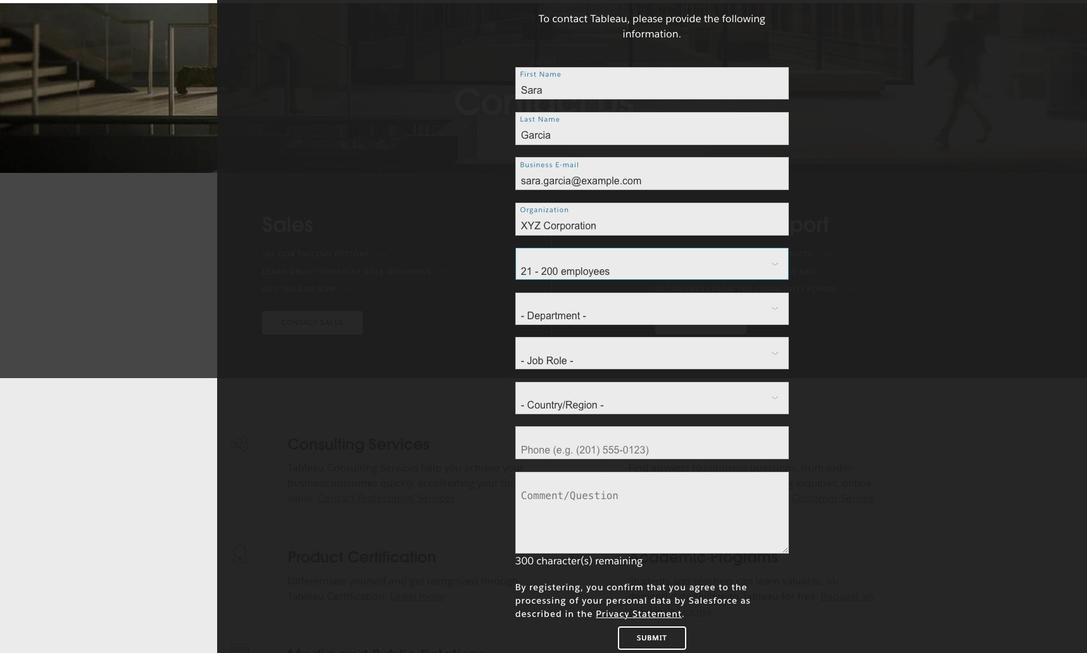 Task type: locate. For each thing, give the bounding box(es) containing it.
Business E-mail email field
[[516, 157, 790, 190]]

main element
[[53, 0, 1035, 3]]

None submit
[[619, 627, 687, 650]]

Comment/Question text field
[[516, 472, 790, 554]]



Task type: describe. For each thing, give the bounding box(es) containing it.
Organization text field
[[516, 203, 790, 236]]

First Name text field
[[516, 67, 790, 100]]

Phone (e.g. (201) 555-0123) telephone field
[[516, 427, 790, 460]]

Last Name text field
[[516, 112, 790, 145]]



Task type: vqa. For each thing, say whether or not it's contained in the screenshot.
kate vanderaa
no



